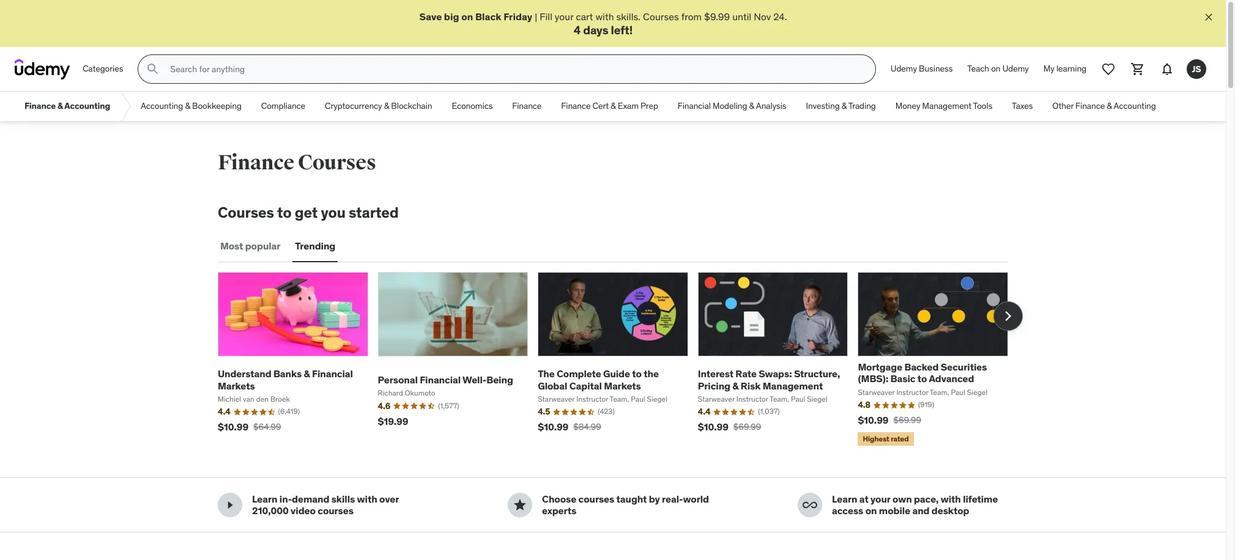 Task type: vqa. For each thing, say whether or not it's contained in the screenshot.
the Business Development For Startups and Tech Companies
no



Task type: describe. For each thing, give the bounding box(es) containing it.
management inside interest rate swaps: structure, pricing & risk management
[[763, 380, 823, 392]]

the
[[538, 368, 555, 380]]

taxes
[[1012, 101, 1033, 112]]

next image
[[998, 307, 1018, 326]]

fill
[[540, 10, 552, 23]]

skills
[[331, 493, 355, 505]]

$9.99
[[704, 10, 730, 23]]

tools
[[973, 101, 992, 112]]

trending
[[295, 240, 335, 252]]

started
[[349, 203, 399, 222]]

Search for anything text field
[[168, 59, 861, 80]]

other
[[1052, 101, 1073, 112]]

teach on udemy
[[967, 63, 1029, 74]]

investing & trading link
[[796, 92, 886, 121]]

cryptocurrency & blockchain
[[325, 101, 432, 112]]

backed
[[904, 361, 939, 373]]

compliance link
[[251, 92, 315, 121]]

submit search image
[[146, 62, 160, 77]]

swaps:
[[759, 368, 792, 380]]

finance for finance cert & exam prep
[[561, 101, 591, 112]]

shopping cart with 0 items image
[[1130, 62, 1145, 77]]

& down wishlist icon
[[1107, 101, 1112, 112]]

arrow pointing to subcategory menu links image
[[120, 92, 131, 121]]

my
[[1043, 63, 1054, 74]]

economics link
[[442, 92, 502, 121]]

the
[[644, 368, 659, 380]]

save big on black friday | fill your cart with skills. courses from $9.99 until nov 24. 4 days left!
[[419, 10, 787, 38]]

& down udemy image
[[57, 101, 63, 112]]

medium image for choose courses taught by real-world experts
[[513, 498, 527, 513]]

your inside learn at your own pace, with lifetime access on mobile and desktop
[[871, 493, 890, 505]]

trending button
[[293, 232, 338, 261]]

courses inside save big on black friday | fill your cart with skills. courses from $9.99 until nov 24. 4 days left!
[[643, 10, 679, 23]]

cart
[[576, 10, 593, 23]]

investing & trading
[[806, 101, 876, 112]]

financial inside 'understand banks & financial markets'
[[312, 368, 353, 380]]

close image
[[1203, 11, 1215, 23]]

other finance & accounting link
[[1043, 92, 1166, 121]]

to inside the complete guide to the global capital markets
[[632, 368, 642, 380]]

my learning
[[1043, 63, 1086, 74]]

2 accounting from the left
[[141, 101, 183, 112]]

choose courses taught by real-world experts
[[542, 493, 709, 517]]

medium image for learn at your own pace, with lifetime access on mobile and desktop
[[803, 498, 817, 513]]

advanced
[[929, 373, 974, 385]]

in-
[[279, 493, 292, 505]]

learning
[[1056, 63, 1086, 74]]

financial modeling & analysis link
[[668, 92, 796, 121]]

4
[[574, 23, 581, 38]]

and
[[912, 505, 929, 517]]

markets inside the complete guide to the global capital markets
[[604, 380, 641, 392]]

finance inside "link"
[[512, 101, 542, 112]]

& inside 'link'
[[384, 101, 389, 112]]

rate
[[735, 368, 757, 380]]

understand banks & financial markets link
[[218, 368, 353, 392]]

at
[[859, 493, 868, 505]]

1 vertical spatial on
[[991, 63, 1000, 74]]

world
[[683, 493, 709, 505]]

taught
[[616, 493, 647, 505]]

& left analysis
[[749, 101, 754, 112]]

blockchain
[[391, 101, 432, 112]]

teach on udemy link
[[960, 55, 1036, 84]]

money management tools
[[895, 101, 992, 112]]

economics
[[452, 101, 493, 112]]

24.
[[773, 10, 787, 23]]

1 horizontal spatial management
[[922, 101, 971, 112]]

demand
[[292, 493, 329, 505]]

from
[[681, 10, 702, 23]]

trading
[[848, 101, 876, 112]]

courses to get you started
[[218, 203, 399, 222]]

complete
[[557, 368, 601, 380]]

global
[[538, 380, 567, 392]]

mortgage backed securities (mbs): basic to advanced
[[858, 361, 987, 385]]

choose
[[542, 493, 576, 505]]

with inside learn in-demand skills with over 210,000 video courses
[[357, 493, 377, 505]]

securities
[[941, 361, 987, 373]]

days
[[583, 23, 608, 38]]

guide
[[603, 368, 630, 380]]

taxes link
[[1002, 92, 1043, 121]]

black
[[475, 10, 501, 23]]

courses inside choose courses taught by real-world experts
[[578, 493, 614, 505]]

compliance
[[261, 101, 305, 112]]

learn for learn in-demand skills with over 210,000 video courses
[[252, 493, 277, 505]]

analysis
[[756, 101, 786, 112]]

0 horizontal spatial to
[[277, 203, 292, 222]]

nov
[[754, 10, 771, 23]]

categories button
[[75, 55, 131, 84]]

interest rate swaps: structure, pricing & risk management
[[698, 368, 840, 392]]

video
[[291, 505, 316, 517]]

finance cert & exam prep
[[561, 101, 658, 112]]

the complete guide to the global capital markets link
[[538, 368, 659, 392]]

finance courses
[[218, 150, 376, 176]]

1 vertical spatial courses
[[298, 150, 376, 176]]

over
[[379, 493, 399, 505]]

personal financial well-being
[[378, 374, 513, 386]]

courses inside learn in-demand skills with over 210,000 video courses
[[318, 505, 354, 517]]

210,000
[[252, 505, 289, 517]]

udemy inside teach on udemy link
[[1002, 63, 1029, 74]]

cryptocurrency
[[325, 101, 382, 112]]

on inside save big on black friday | fill your cart with skills. courses from $9.99 until nov 24. 4 days left!
[[461, 10, 473, 23]]

& left trading
[[842, 101, 847, 112]]

udemy inside udemy business link
[[891, 63, 917, 74]]

|
[[535, 10, 537, 23]]

money management tools link
[[886, 92, 1002, 121]]

learn at your own pace, with lifetime access on mobile and desktop
[[832, 493, 998, 517]]

learn for learn at your own pace, with lifetime access on mobile and desktop
[[832, 493, 857, 505]]

capital
[[569, 380, 602, 392]]

basic
[[890, 373, 915, 385]]



Task type: locate. For each thing, give the bounding box(es) containing it.
with right 'pace,'
[[941, 493, 961, 505]]

finance for finance & accounting
[[24, 101, 56, 112]]

most popular button
[[218, 232, 283, 261]]

to left get
[[277, 203, 292, 222]]

1 horizontal spatial your
[[871, 493, 890, 505]]

bookkeeping
[[192, 101, 242, 112]]

structure,
[[794, 368, 840, 380]]

pricing
[[698, 380, 730, 392]]

risk
[[741, 380, 761, 392]]

0 vertical spatial courses
[[643, 10, 679, 23]]

1 horizontal spatial financial
[[420, 374, 461, 386]]

exam
[[618, 101, 639, 112]]

personal
[[378, 374, 418, 386]]

wishlist image
[[1101, 62, 1116, 77]]

accounting right arrow pointing to subcategory menu links icon
[[141, 101, 183, 112]]

management right risk
[[763, 380, 823, 392]]

medium image
[[223, 498, 237, 513], [513, 498, 527, 513], [803, 498, 817, 513]]

& left bookkeeping
[[185, 101, 190, 112]]

medium image left access
[[803, 498, 817, 513]]

2 horizontal spatial on
[[991, 63, 1000, 74]]

real-
[[662, 493, 683, 505]]

0 vertical spatial on
[[461, 10, 473, 23]]

own
[[892, 493, 912, 505]]

to right basic
[[917, 373, 927, 385]]

courses up most popular
[[218, 203, 274, 222]]

0 horizontal spatial markets
[[218, 380, 255, 392]]

0 horizontal spatial on
[[461, 10, 473, 23]]

on inside learn at your own pace, with lifetime access on mobile and desktop
[[865, 505, 877, 517]]

& left blockchain
[[384, 101, 389, 112]]

1 horizontal spatial learn
[[832, 493, 857, 505]]

1 horizontal spatial on
[[865, 505, 877, 517]]

udemy business link
[[883, 55, 960, 84]]

0 horizontal spatial accounting
[[64, 101, 110, 112]]

with up days
[[595, 10, 614, 23]]

0 vertical spatial your
[[555, 10, 574, 23]]

udemy left my
[[1002, 63, 1029, 74]]

& inside 'understand banks & financial markets'
[[304, 368, 310, 380]]

on right big
[[461, 10, 473, 23]]

courses left taught
[[578, 493, 614, 505]]

financial left well-
[[420, 374, 461, 386]]

1 udemy from the left
[[891, 63, 917, 74]]

1 vertical spatial your
[[871, 493, 890, 505]]

desktop
[[932, 505, 969, 517]]

until
[[732, 10, 751, 23]]

left!
[[611, 23, 633, 38]]

notifications image
[[1160, 62, 1174, 77]]

(mbs):
[[858, 373, 888, 385]]

get
[[295, 203, 318, 222]]

friday
[[504, 10, 532, 23]]

courses left from
[[643, 10, 679, 23]]

1 horizontal spatial courses
[[298, 150, 376, 176]]

teach
[[967, 63, 989, 74]]

udemy image
[[15, 59, 70, 80]]

2 vertical spatial on
[[865, 505, 877, 517]]

to
[[277, 203, 292, 222], [632, 368, 642, 380], [917, 373, 927, 385]]

your
[[555, 10, 574, 23], [871, 493, 890, 505]]

2 vertical spatial courses
[[218, 203, 274, 222]]

personal financial well-being link
[[378, 374, 513, 386]]

well-
[[463, 374, 486, 386]]

financial modeling & analysis
[[678, 101, 786, 112]]

to left the the
[[632, 368, 642, 380]]

learn left at
[[832, 493, 857, 505]]

2 horizontal spatial to
[[917, 373, 927, 385]]

on left mobile
[[865, 505, 877, 517]]

medium image left experts
[[513, 498, 527, 513]]

markets left the the
[[604, 380, 641, 392]]

markets inside 'understand banks & financial markets'
[[218, 380, 255, 392]]

mortgage backed securities (mbs): basic to advanced link
[[858, 361, 987, 385]]

2 markets from the left
[[604, 380, 641, 392]]

3 medium image from the left
[[803, 498, 817, 513]]

experts
[[542, 505, 576, 517]]

finance for finance courses
[[218, 150, 294, 176]]

with inside save big on black friday | fill your cart with skills. courses from $9.99 until nov 24. 4 days left!
[[595, 10, 614, 23]]

courses
[[578, 493, 614, 505], [318, 505, 354, 517]]

financial
[[678, 101, 711, 112], [312, 368, 353, 380], [420, 374, 461, 386]]

finance
[[24, 101, 56, 112], [512, 101, 542, 112], [561, 101, 591, 112], [1075, 101, 1105, 112], [218, 150, 294, 176]]

with left over
[[357, 493, 377, 505]]

& right the banks
[[304, 368, 310, 380]]

mobile
[[879, 505, 910, 517]]

modeling
[[713, 101, 747, 112]]

lifetime
[[963, 493, 998, 505]]

medium image left 210,000
[[223, 498, 237, 513]]

accounting & bookkeeping link
[[131, 92, 251, 121]]

1 horizontal spatial accounting
[[141, 101, 183, 112]]

banks
[[273, 368, 302, 380]]

accounting down the shopping cart with 0 items icon
[[1114, 101, 1156, 112]]

1 horizontal spatial medium image
[[513, 498, 527, 513]]

1 medium image from the left
[[223, 498, 237, 513]]

js link
[[1182, 55, 1211, 84]]

0 horizontal spatial with
[[357, 493, 377, 505]]

financial left modeling
[[678, 101, 711, 112]]

your right at
[[871, 493, 890, 505]]

carousel element
[[218, 272, 1023, 449]]

your right fill
[[555, 10, 574, 23]]

0 horizontal spatial medium image
[[223, 498, 237, 513]]

1 horizontal spatial markets
[[604, 380, 641, 392]]

2 horizontal spatial courses
[[643, 10, 679, 23]]

2 horizontal spatial accounting
[[1114, 101, 1156, 112]]

finance link
[[502, 92, 551, 121]]

2 udemy from the left
[[1002, 63, 1029, 74]]

most popular
[[220, 240, 280, 252]]

money
[[895, 101, 920, 112]]

1 horizontal spatial courses
[[578, 493, 614, 505]]

&
[[57, 101, 63, 112], [185, 101, 190, 112], [384, 101, 389, 112], [611, 101, 616, 112], [749, 101, 754, 112], [842, 101, 847, 112], [1107, 101, 1112, 112], [304, 368, 310, 380], [732, 380, 739, 392]]

by
[[649, 493, 660, 505]]

your inside save big on black friday | fill your cart with skills. courses from $9.99 until nov 24. 4 days left!
[[555, 10, 574, 23]]

0 horizontal spatial courses
[[218, 203, 274, 222]]

1 horizontal spatial udemy
[[1002, 63, 1029, 74]]

udemy left business
[[891, 63, 917, 74]]

business
[[919, 63, 953, 74]]

3 accounting from the left
[[1114, 101, 1156, 112]]

0 horizontal spatial your
[[555, 10, 574, 23]]

learn
[[252, 493, 277, 505], [832, 493, 857, 505]]

categories
[[83, 63, 123, 74]]

management left tools
[[922, 101, 971, 112]]

0 horizontal spatial courses
[[318, 505, 354, 517]]

0 horizontal spatial financial
[[312, 368, 353, 380]]

2 horizontal spatial financial
[[678, 101, 711, 112]]

interest
[[698, 368, 733, 380]]

2 medium image from the left
[[513, 498, 527, 513]]

2 horizontal spatial medium image
[[803, 498, 817, 513]]

financial right the banks
[[312, 368, 353, 380]]

popular
[[245, 240, 280, 252]]

on right "teach"
[[991, 63, 1000, 74]]

the complete guide to the global capital markets
[[538, 368, 659, 392]]

cert
[[592, 101, 609, 112]]

1 markets from the left
[[218, 380, 255, 392]]

accounting
[[64, 101, 110, 112], [141, 101, 183, 112], [1114, 101, 1156, 112]]

0 horizontal spatial management
[[763, 380, 823, 392]]

being
[[486, 374, 513, 386]]

learn in-demand skills with over 210,000 video courses
[[252, 493, 399, 517]]

mortgage
[[858, 361, 902, 373]]

courses right video
[[318, 505, 354, 517]]

finance & accounting
[[24, 101, 110, 112]]

most
[[220, 240, 243, 252]]

2 learn from the left
[[832, 493, 857, 505]]

investing
[[806, 101, 840, 112]]

to inside mortgage backed securities (mbs): basic to advanced
[[917, 373, 927, 385]]

js
[[1192, 63, 1201, 74]]

courses up you
[[298, 150, 376, 176]]

& left risk
[[732, 380, 739, 392]]

2 horizontal spatial with
[[941, 493, 961, 505]]

with inside learn at your own pace, with lifetime access on mobile and desktop
[[941, 493, 961, 505]]

learn inside learn at your own pace, with lifetime access on mobile and desktop
[[832, 493, 857, 505]]

medium image for learn in-demand skills with over 210,000 video courses
[[223, 498, 237, 513]]

1 accounting from the left
[[64, 101, 110, 112]]

& inside interest rate swaps: structure, pricing & risk management
[[732, 380, 739, 392]]

markets
[[218, 380, 255, 392], [604, 380, 641, 392]]

understand
[[218, 368, 271, 380]]

0 vertical spatial management
[[922, 101, 971, 112]]

markets left the banks
[[218, 380, 255, 392]]

1 vertical spatial management
[[763, 380, 823, 392]]

0 horizontal spatial udemy
[[891, 63, 917, 74]]

accounting left arrow pointing to subcategory menu links icon
[[64, 101, 110, 112]]

other finance & accounting
[[1052, 101, 1156, 112]]

my learning link
[[1036, 55, 1094, 84]]

big
[[444, 10, 459, 23]]

1 horizontal spatial to
[[632, 368, 642, 380]]

on
[[461, 10, 473, 23], [991, 63, 1000, 74], [865, 505, 877, 517]]

save
[[419, 10, 442, 23]]

1 learn from the left
[[252, 493, 277, 505]]

learn inside learn in-demand skills with over 210,000 video courses
[[252, 493, 277, 505]]

0 horizontal spatial learn
[[252, 493, 277, 505]]

& right cert
[[611, 101, 616, 112]]

learn left in-
[[252, 493, 277, 505]]

1 horizontal spatial with
[[595, 10, 614, 23]]



